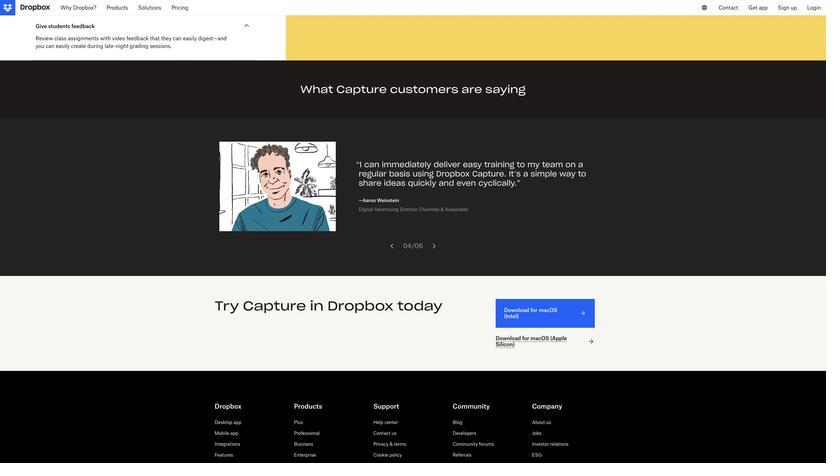 Task type: vqa. For each thing, say whether or not it's contained in the screenshot.


Task type: describe. For each thing, give the bounding box(es) containing it.
a man smiles while standing in an office with desks, computers, windows, and a whiteboard in the background image
[[219, 142, 336, 231]]

share
[[359, 178, 381, 188]]

enterprise link
[[294, 452, 316, 458]]

enterprise
[[294, 452, 316, 458]]

digital advertising director, chumney & associates
[[359, 207, 468, 212]]

on
[[566, 160, 576, 170]]

solutions
[[138, 4, 161, 11]]

assignments
[[68, 35, 99, 42]]

1 vertical spatial dropbox
[[327, 298, 393, 314]]

desktop
[[215, 420, 232, 425]]

professional link
[[294, 430, 320, 436]]

download for download for macos (apple silicon)
[[496, 335, 521, 342]]

up
[[791, 4, 797, 11]]

mobile app link
[[215, 430, 238, 436]]

macos for download for macos (apple silicon)
[[531, 335, 549, 342]]

features link
[[215, 452, 233, 458]]

privacy & terms link
[[373, 441, 406, 447]]

professional
[[294, 430, 320, 436]]

products button
[[102, 0, 133, 15]]

0 horizontal spatial to
[[517, 160, 525, 170]]

grading
[[130, 43, 148, 49]]

try
[[215, 298, 239, 314]]

pricing
[[172, 4, 188, 11]]

video
[[112, 35, 125, 42]]

solutions button
[[133, 0, 166, 15]]

referrals link
[[453, 452, 472, 458]]

login
[[807, 4, 821, 11]]

ideas
[[384, 178, 406, 188]]

why
[[60, 4, 72, 11]]

investor relations
[[532, 441, 569, 447]]

that
[[150, 35, 160, 42]]

contact for contact
[[719, 4, 738, 11]]

review
[[36, 35, 53, 42]]

—aaron weinstein
[[359, 198, 399, 203]]

silicon)
[[496, 341, 515, 348]]

esg
[[532, 452, 542, 458]]

dropbox inside "i can immediately deliver easy training to my team on a regular basis using dropbox capture. it's a simple way to share ideas quickly and even cyclically."
[[436, 169, 470, 179]]

my
[[528, 160, 540, 170]]

(intel)
[[504, 313, 519, 320]]

1 horizontal spatial a
[[578, 160, 583, 170]]

for for (apple
[[522, 335, 529, 342]]

associates
[[445, 207, 468, 212]]

get app
[[748, 4, 768, 11]]

sessions.
[[150, 43, 172, 49]]

deliver
[[434, 160, 461, 170]]

they
[[161, 35, 172, 42]]

jobs
[[532, 430, 542, 436]]

simple
[[531, 169, 557, 179]]

class
[[54, 35, 67, 42]]

try capture in dropbox today
[[215, 298, 443, 314]]

contact us
[[373, 430, 397, 436]]

plus
[[294, 420, 303, 425]]

cyclically."
[[478, 178, 521, 188]]

1 horizontal spatial products
[[294, 402, 322, 410]]

easy
[[463, 160, 482, 170]]

about us
[[532, 420, 551, 425]]

using
[[413, 169, 434, 179]]

referrals
[[453, 452, 472, 458]]

mobile app
[[215, 430, 238, 436]]

terms
[[394, 441, 406, 447]]

esg link
[[532, 452, 542, 458]]

what
[[301, 83, 333, 96]]

investor relations link
[[532, 441, 569, 447]]

sign
[[778, 4, 789, 11]]

(apple
[[550, 335, 567, 342]]

get
[[748, 4, 757, 11]]

download for macos (apple silicon)
[[496, 335, 567, 348]]

"i
[[356, 160, 362, 170]]

create
[[71, 43, 86, 49]]

about us link
[[532, 420, 551, 425]]

cookie
[[373, 452, 388, 458]]

regular
[[359, 169, 387, 179]]

1 horizontal spatial to
[[578, 169, 586, 179]]

late-
[[105, 43, 116, 49]]

digest—and
[[198, 35, 227, 42]]



Task type: locate. For each thing, give the bounding box(es) containing it.
1 horizontal spatial easily
[[183, 35, 197, 42]]

0 horizontal spatial for
[[522, 335, 529, 342]]

can right "i
[[364, 160, 379, 170]]

download for macos (intel)
[[504, 307, 557, 320]]

products up video
[[107, 4, 128, 11]]

0 vertical spatial capture
[[336, 83, 387, 96]]

integrations
[[215, 441, 240, 447]]

2 vertical spatial can
[[364, 160, 379, 170]]

customers
[[390, 83, 458, 96]]

2 vertical spatial app
[[230, 430, 238, 436]]

sign up
[[778, 4, 797, 11]]

1 vertical spatial feedback
[[126, 35, 149, 42]]

for right (intel)
[[531, 307, 538, 313]]

us for about us
[[546, 420, 551, 425]]

basis
[[389, 169, 410, 179]]

business link
[[294, 441, 313, 447]]

0 vertical spatial products
[[107, 4, 128, 11]]

download inside download for macos (apple silicon)
[[496, 335, 521, 342]]

1 horizontal spatial for
[[531, 307, 538, 313]]

—aaron
[[359, 198, 376, 203]]

contact
[[719, 4, 738, 11], [373, 430, 390, 436]]

for inside download for macos (intel)
[[531, 307, 538, 313]]

0 vertical spatial contact
[[719, 4, 738, 11]]

investor
[[532, 441, 549, 447]]

capture for what
[[336, 83, 387, 96]]

download for macos (intel) link
[[496, 299, 595, 328]]

community forums
[[453, 441, 494, 447]]

products inside "popup button"
[[107, 4, 128, 11]]

1 vertical spatial contact
[[373, 430, 390, 436]]

easily
[[183, 35, 197, 42], [56, 43, 70, 49]]

a screenshot of chart, with a circle drawn over part of the image and the dropbox capture toolbar image
[[301, 0, 811, 45]]

forums
[[479, 441, 494, 447]]

desktop app
[[215, 420, 241, 425]]

sign up link
[[773, 0, 802, 15]]

integrations link
[[215, 441, 240, 447]]

feedback inside review class assignments with video feedback that they can easily digest—and you can easily create during late-night grading sessions.
[[126, 35, 149, 42]]

easily left digest—and
[[183, 35, 197, 42]]

app right desktop
[[233, 420, 241, 425]]

download for macos (apple silicon) link
[[496, 335, 595, 348]]

0 horizontal spatial &
[[390, 441, 393, 447]]

0 horizontal spatial can
[[46, 43, 54, 49]]

with
[[100, 35, 111, 42]]

business
[[294, 441, 313, 447]]

give
[[36, 23, 47, 29]]

a right it's
[[523, 169, 528, 179]]

are
[[462, 83, 482, 96]]

director,
[[400, 207, 418, 212]]

us right about
[[546, 420, 551, 425]]

in
[[310, 298, 324, 314]]

contact for contact us
[[373, 430, 390, 436]]

1 horizontal spatial can
[[173, 35, 182, 42]]

1 vertical spatial products
[[294, 402, 322, 410]]

digital
[[359, 207, 373, 212]]

team
[[542, 160, 563, 170]]

desktop app link
[[215, 420, 241, 425]]

a
[[578, 160, 583, 170], [523, 169, 528, 179]]

help
[[373, 420, 383, 425]]

1 community from the top
[[453, 402, 490, 410]]

0 vertical spatial macos
[[539, 307, 557, 313]]

for right silicon)
[[522, 335, 529, 342]]

community for community
[[453, 402, 490, 410]]

a right on
[[578, 160, 583, 170]]

saying
[[485, 83, 526, 96]]

1 vertical spatial macos
[[531, 335, 549, 342]]

macos for download for macos (intel)
[[539, 307, 557, 313]]

even
[[457, 178, 476, 188]]

and
[[439, 178, 454, 188]]

to right "way"
[[578, 169, 586, 179]]

1 vertical spatial &
[[390, 441, 393, 447]]

1 horizontal spatial &
[[441, 207, 444, 212]]

1 horizontal spatial contact
[[719, 4, 738, 11]]

today
[[397, 298, 443, 314]]

night
[[116, 43, 128, 49]]

products up plus link
[[294, 402, 322, 410]]

0 vertical spatial can
[[173, 35, 182, 42]]

contact up privacy
[[373, 430, 390, 436]]

for for (intel)
[[531, 307, 538, 313]]

get app button
[[743, 0, 773, 15]]

macos inside download for macos (apple silicon)
[[531, 335, 549, 342]]

04/06
[[403, 242, 423, 250]]

community up blog link
[[453, 402, 490, 410]]

1 vertical spatial us
[[392, 430, 397, 436]]

what capture customers are saying
[[301, 83, 526, 96]]

developers
[[453, 430, 476, 436]]

advertising
[[374, 207, 399, 212]]

macos left (apple
[[531, 335, 549, 342]]

dropbox inside footer
[[215, 402, 241, 410]]

us for contact us
[[392, 430, 397, 436]]

1 horizontal spatial feedback
[[126, 35, 149, 42]]

login link
[[802, 0, 826, 15]]

2 horizontal spatial dropbox
[[436, 169, 470, 179]]

0 horizontal spatial a
[[523, 169, 528, 179]]

features
[[215, 452, 233, 458]]

0 horizontal spatial capture
[[243, 298, 306, 314]]

mobile
[[215, 430, 229, 436]]

"i can immediately deliver easy training to my team on a regular basis using dropbox capture. it's a simple way to share ideas quickly and even cyclically."
[[356, 160, 586, 188]]

& right chumney
[[441, 207, 444, 212]]

1 vertical spatial can
[[46, 43, 54, 49]]

community down 'developers'
[[453, 441, 478, 447]]

footer containing dropbox
[[0, 386, 826, 463]]

us down "center"
[[392, 430, 397, 436]]

why dropbox? button
[[55, 0, 102, 15]]

review class assignments with video feedback that they can easily digest—and you can easily create during late-night grading sessions.
[[36, 35, 227, 49]]

dropbox?
[[73, 4, 96, 11]]

why dropbox?
[[60, 4, 96, 11]]

for
[[531, 307, 538, 313], [522, 335, 529, 342]]

0 vertical spatial for
[[531, 307, 538, 313]]

footer
[[0, 386, 826, 463]]

app right get
[[759, 4, 768, 11]]

it's
[[509, 169, 521, 179]]

can right they
[[173, 35, 182, 42]]

immediately
[[382, 160, 431, 170]]

macos up (apple
[[539, 307, 557, 313]]

capture for try
[[243, 298, 306, 314]]

0 vertical spatial community
[[453, 402, 490, 410]]

easily down class
[[56, 43, 70, 49]]

1 vertical spatial download
[[496, 335, 521, 342]]

give students feedback
[[36, 23, 95, 29]]

feedback
[[71, 23, 95, 29], [126, 35, 149, 42]]

macos inside download for macos (intel)
[[539, 307, 557, 313]]

to left my
[[517, 160, 525, 170]]

0 vertical spatial &
[[441, 207, 444, 212]]

cookie policy link
[[373, 452, 402, 458]]

can inside "i can immediately deliver easy training to my team on a regular basis using dropbox capture. it's a simple way to share ideas quickly and even cyclically."
[[364, 160, 379, 170]]

capture.
[[472, 169, 506, 179]]

1 vertical spatial for
[[522, 335, 529, 342]]

for inside download for macos (apple silicon)
[[522, 335, 529, 342]]

community for community forums
[[453, 441, 478, 447]]

cookie policy
[[373, 452, 402, 458]]

& left terms
[[390, 441, 393, 447]]

0 horizontal spatial us
[[392, 430, 397, 436]]

0 horizontal spatial products
[[107, 4, 128, 11]]

training
[[484, 160, 514, 170]]

feedback up assignments
[[71, 23, 95, 29]]

policy
[[389, 452, 402, 458]]

0 vertical spatial dropbox
[[436, 169, 470, 179]]

0 horizontal spatial feedback
[[71, 23, 95, 29]]

0 vertical spatial download
[[504, 307, 529, 313]]

contact inside dropdown button
[[719, 4, 738, 11]]

2 vertical spatial dropbox
[[215, 402, 241, 410]]

plus link
[[294, 420, 303, 425]]

0 vertical spatial app
[[759, 4, 768, 11]]

1 horizontal spatial us
[[546, 420, 551, 425]]

center
[[385, 420, 398, 425]]

app for desktop app
[[233, 420, 241, 425]]

1 vertical spatial app
[[233, 420, 241, 425]]

contact us link
[[373, 430, 397, 436]]

app inside popup button
[[759, 4, 768, 11]]

chumney
[[419, 207, 439, 212]]

contact left get
[[719, 4, 738, 11]]

help center link
[[373, 420, 398, 425]]

0 vertical spatial feedback
[[71, 23, 95, 29]]

app right mobile
[[230, 430, 238, 436]]

app for get app
[[759, 4, 768, 11]]

0 horizontal spatial dropbox
[[215, 402, 241, 410]]

community
[[453, 402, 490, 410], [453, 441, 478, 447]]

app for mobile app
[[230, 430, 238, 436]]

quickly
[[408, 178, 436, 188]]

you
[[36, 43, 44, 49]]

download for download for macos (intel)
[[504, 307, 529, 313]]

dropbox
[[436, 169, 470, 179], [327, 298, 393, 314], [215, 402, 241, 410]]

1 horizontal spatial capture
[[336, 83, 387, 96]]

2 horizontal spatial can
[[364, 160, 379, 170]]

developers link
[[453, 430, 476, 436]]

1 horizontal spatial dropbox
[[327, 298, 393, 314]]

privacy
[[373, 441, 389, 447]]

way
[[560, 169, 576, 179]]

app
[[759, 4, 768, 11], [233, 420, 241, 425], [230, 430, 238, 436]]

0 horizontal spatial contact
[[373, 430, 390, 436]]

0 vertical spatial easily
[[183, 35, 197, 42]]

feedback up grading
[[126, 35, 149, 42]]

download inside download for macos (intel)
[[504, 307, 529, 313]]

0 vertical spatial us
[[546, 420, 551, 425]]

can down review
[[46, 43, 54, 49]]

to
[[517, 160, 525, 170], [578, 169, 586, 179]]

download
[[504, 307, 529, 313], [496, 335, 521, 342]]

1 vertical spatial capture
[[243, 298, 306, 314]]

2 community from the top
[[453, 441, 478, 447]]

0 horizontal spatial easily
[[56, 43, 70, 49]]

1 vertical spatial community
[[453, 441, 478, 447]]

1 vertical spatial easily
[[56, 43, 70, 49]]

students
[[48, 23, 70, 29]]



